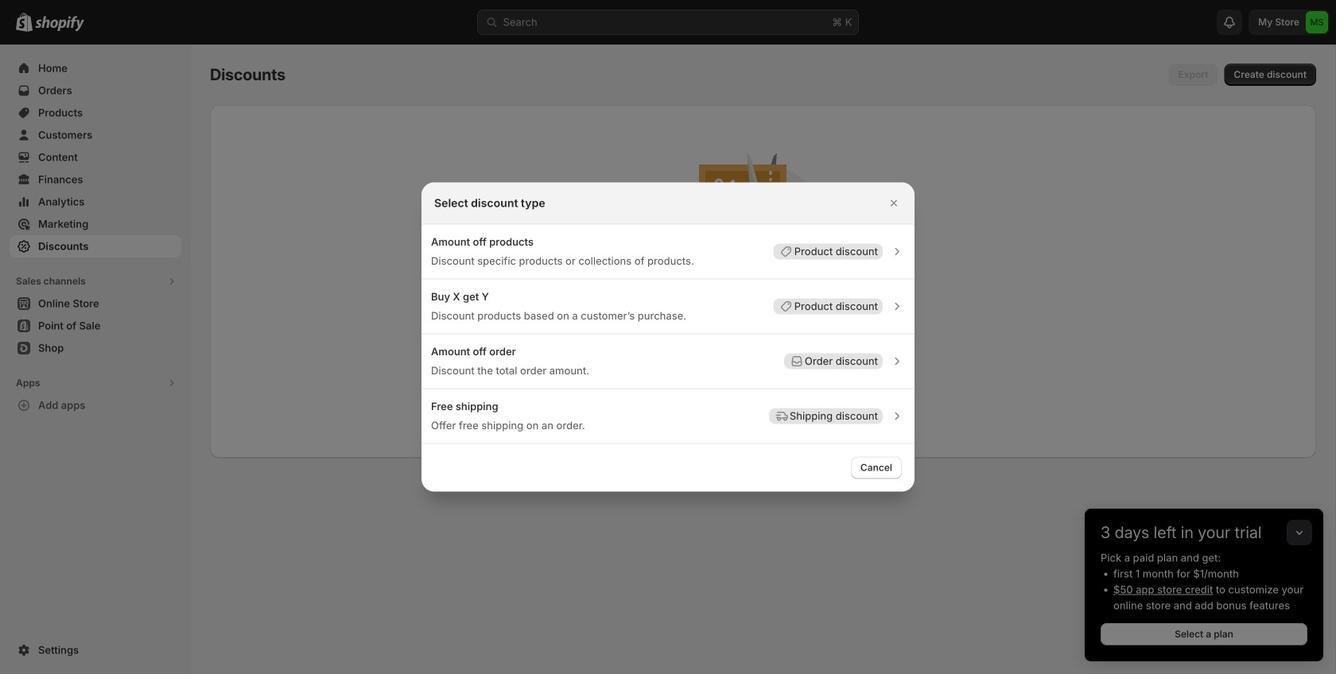 Task type: vqa. For each thing, say whether or not it's contained in the screenshot.
'Use address autocompletion'
no



Task type: describe. For each thing, give the bounding box(es) containing it.
shopify image
[[35, 16, 84, 32]]



Task type: locate. For each thing, give the bounding box(es) containing it.
dialog
[[0, 183, 1337, 492]]



